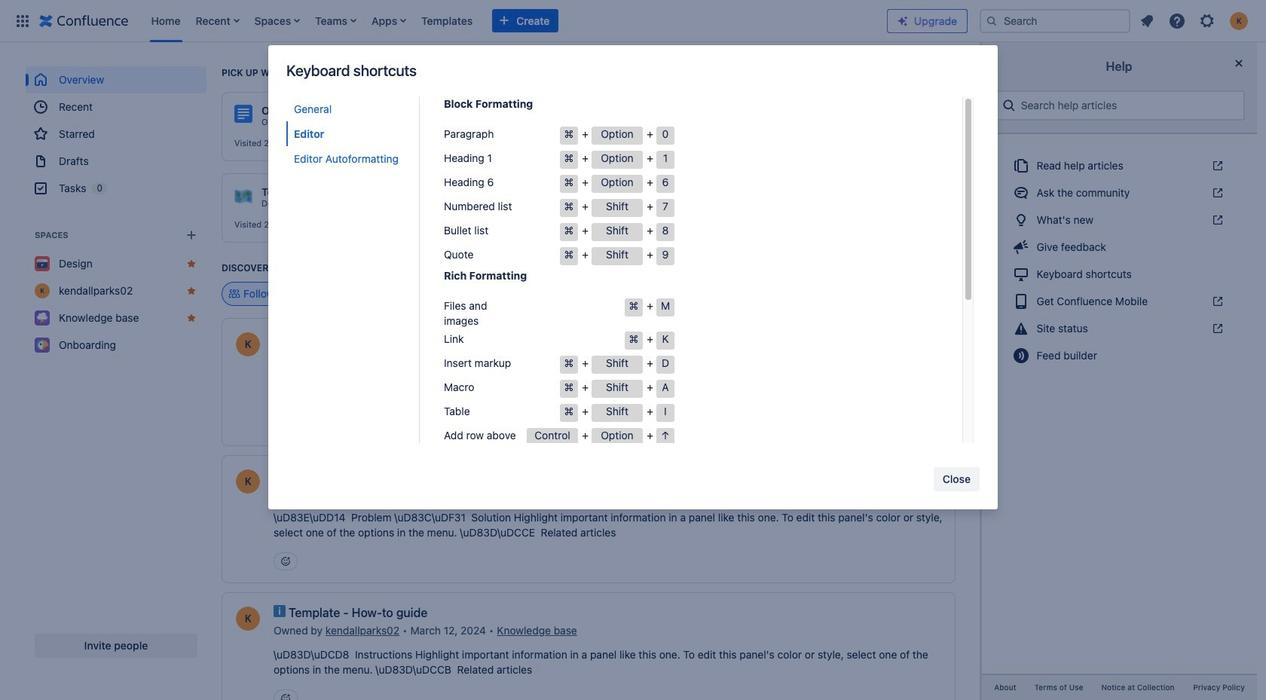 Task type: vqa. For each thing, say whether or not it's contained in the screenshot.
first list item from left
yes



Task type: describe. For each thing, give the bounding box(es) containing it.
:notepad_spiral: image
[[483, 106, 501, 124]]

1 unstar this space image from the top
[[185, 258, 197, 270]]

shortcut icon image for the 'comment icon'
[[1209, 187, 1224, 199]]

settings icon image
[[1198, 12, 1216, 30]]

2 unstar this space image from the top
[[185, 285, 197, 297]]

documents icon image
[[1012, 157, 1031, 175]]

comment icon image
[[1012, 184, 1031, 202]]

screen icon image
[[1012, 265, 1031, 283]]

3 unstar this space image from the top
[[185, 312, 197, 324]]

:notepad_spiral: image
[[483, 106, 501, 124]]

global element
[[9, 0, 887, 42]]

0 horizontal spatial list
[[144, 0, 887, 42]]

premium image
[[897, 15, 909, 27]]



Task type: locate. For each thing, give the bounding box(es) containing it.
2 vertical spatial unstar this space image
[[185, 312, 197, 324]]

:information_source: image
[[274, 605, 286, 617]]

feedback icon image
[[1012, 238, 1031, 256]]

unstar this space image
[[185, 258, 197, 270], [185, 285, 197, 297], [185, 312, 197, 324]]

0 vertical spatial unstar this space image
[[185, 258, 197, 270]]

2 list item from the left
[[311, 0, 361, 42]]

1 horizontal spatial list item
[[311, 0, 361, 42]]

:face_with_monocle: image
[[274, 468, 286, 480]]

create a space image
[[182, 226, 200, 244]]

:athletic_shoe: image
[[483, 187, 501, 205]]

shortcut icon image for mobile icon
[[1209, 295, 1224, 307]]

list
[[144, 0, 887, 42], [1134, 7, 1257, 34]]

banner
[[0, 0, 1266, 42]]

shortcut icon image
[[1209, 160, 1224, 172], [1209, 187, 1224, 199], [1209, 214, 1224, 226], [1209, 295, 1224, 307], [1209, 323, 1224, 335]]

shortcut icon image for documents icon
[[1209, 160, 1224, 172]]

Search field
[[980, 9, 1131, 33]]

4 shortcut icon image from the top
[[1209, 295, 1224, 307]]

confluence image
[[39, 12, 129, 30], [39, 12, 129, 30]]

None search field
[[980, 9, 1131, 33]]

1 shortcut icon image from the top
[[1209, 160, 1224, 172]]

shortcut icon image for lightbulb icon
[[1209, 214, 1224, 226]]

:map: image
[[234, 187, 252, 205], [234, 187, 252, 205]]

0 horizontal spatial list item
[[191, 0, 244, 42]]

warning icon image
[[1012, 320, 1031, 338]]

1 horizontal spatial list
[[1134, 7, 1257, 34]]

:information_source: image
[[274, 605, 286, 617]]

Search help articles field
[[1017, 92, 1238, 119]]

mobile icon image
[[1012, 292, 1031, 310]]

1 list item from the left
[[191, 0, 244, 42]]

dialog
[[268, 45, 998, 681]]

signal icon image
[[1012, 347, 1031, 365]]

:face_with_monocle: image
[[274, 468, 286, 480]]

3 shortcut icon image from the top
[[1209, 214, 1224, 226]]

2 shortcut icon image from the top
[[1209, 187, 1224, 199]]

1 vertical spatial unstar this space image
[[185, 285, 197, 297]]

search image
[[986, 15, 998, 27]]

close image
[[1230, 54, 1248, 72]]

5 shortcut icon image from the top
[[1209, 323, 1224, 335]]

:athletic_shoe: image
[[483, 187, 501, 205]]

shortcut icon image for warning icon
[[1209, 323, 1224, 335]]

list item
[[191, 0, 244, 42], [311, 0, 361, 42]]

lightbulb icon image
[[1012, 211, 1031, 229]]

group
[[26, 66, 207, 202]]

tab list
[[286, 96, 419, 443]]



